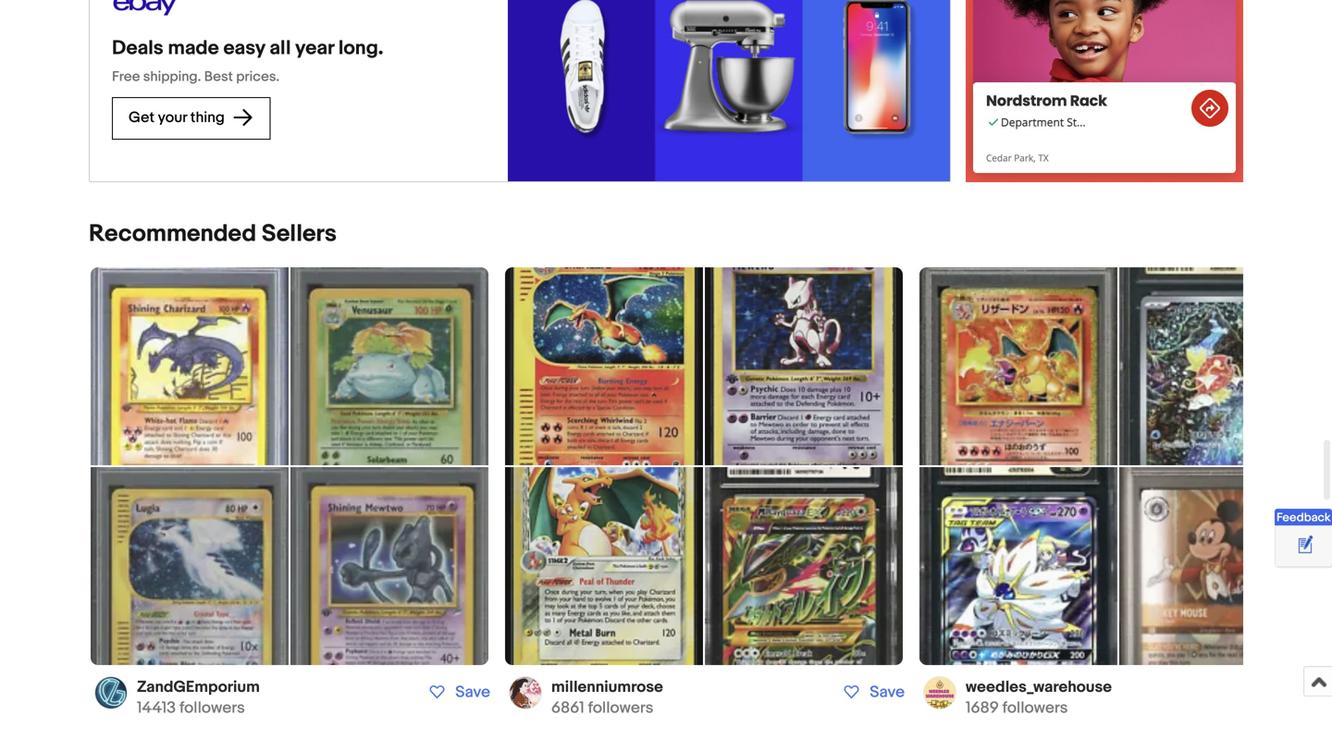 Task type: locate. For each thing, give the bounding box(es) containing it.
weedles_warehouse
[[966, 678, 1113, 697]]

followers down zandgemporium
[[180, 699, 245, 718]]

followers for 6861
[[588, 699, 654, 718]]

followers inside weedles_warehouse 1689 followers
[[1003, 699, 1069, 718]]

1 horizontal spatial save
[[870, 683, 905, 702]]

1 save button from the left
[[420, 682, 496, 703]]

thing
[[190, 109, 225, 127]]

2 horizontal spatial followers
[[1003, 699, 1069, 718]]

0 horizontal spatial save
[[456, 683, 491, 702]]

deals
[[112, 36, 164, 60]]

0 horizontal spatial save button
[[420, 682, 496, 703]]

1 save from the left
[[456, 683, 491, 702]]

year
[[295, 36, 334, 60]]

save
[[456, 683, 491, 702], [870, 683, 905, 702]]

easy
[[223, 36, 265, 60]]

followers down millenniumrose
[[588, 699, 654, 718]]

followers inside millenniumrose 6861 followers
[[588, 699, 654, 718]]

followers inside zandgemporium 14413 followers
[[180, 699, 245, 718]]

0 horizontal spatial followers
[[180, 699, 245, 718]]

recommended sellers
[[89, 220, 337, 248]]

recommended
[[89, 220, 257, 248]]

save button
[[420, 682, 496, 703], [834, 682, 911, 703]]

2 save from the left
[[870, 683, 905, 702]]

followers
[[180, 699, 245, 718], [588, 699, 654, 718], [1003, 699, 1069, 718]]

1 followers from the left
[[180, 699, 245, 718]]

save for zandgemporium
[[456, 683, 491, 702]]

2 followers from the left
[[588, 699, 654, 718]]

followers for 1689
[[1003, 699, 1069, 718]]

followers for 14413
[[180, 699, 245, 718]]

followers down weedles_warehouse
[[1003, 699, 1069, 718]]

zandgemporium 14413 followers
[[137, 678, 260, 718]]

3 followers from the left
[[1003, 699, 1069, 718]]

save button for millenniumrose
[[834, 682, 911, 703]]

save for millenniumrose
[[870, 683, 905, 702]]

deals made easy all year long. free shipping. best prices.
[[112, 36, 384, 85]]

14413
[[137, 699, 176, 718]]

shipping.
[[143, 68, 201, 85]]

sellers
[[262, 220, 337, 248]]

1 horizontal spatial save button
[[834, 682, 911, 703]]

advertisement region
[[966, 0, 1244, 182]]

1 horizontal spatial followers
[[588, 699, 654, 718]]

2 save button from the left
[[834, 682, 911, 703]]



Task type: vqa. For each thing, say whether or not it's contained in the screenshot.
Followers
yes



Task type: describe. For each thing, give the bounding box(es) containing it.
6861
[[552, 699, 585, 718]]

get your thing
[[129, 109, 228, 127]]

millenniumrose 6861 followers
[[552, 678, 664, 718]]

zandgemporium
[[137, 678, 260, 697]]

free
[[112, 68, 140, 85]]

1689
[[966, 699, 999, 718]]

all
[[270, 36, 291, 60]]

save button for zandgemporium
[[420, 682, 496, 703]]

made
[[168, 36, 219, 60]]

get
[[129, 109, 155, 127]]

feedback
[[1277, 511, 1332, 525]]

millenniumrose
[[552, 678, 664, 697]]

weedles_warehouse 1689 followers
[[966, 678, 1113, 718]]

your
[[158, 109, 187, 127]]

best
[[204, 68, 233, 85]]

long.
[[339, 36, 384, 60]]

prices.
[[236, 68, 280, 85]]



